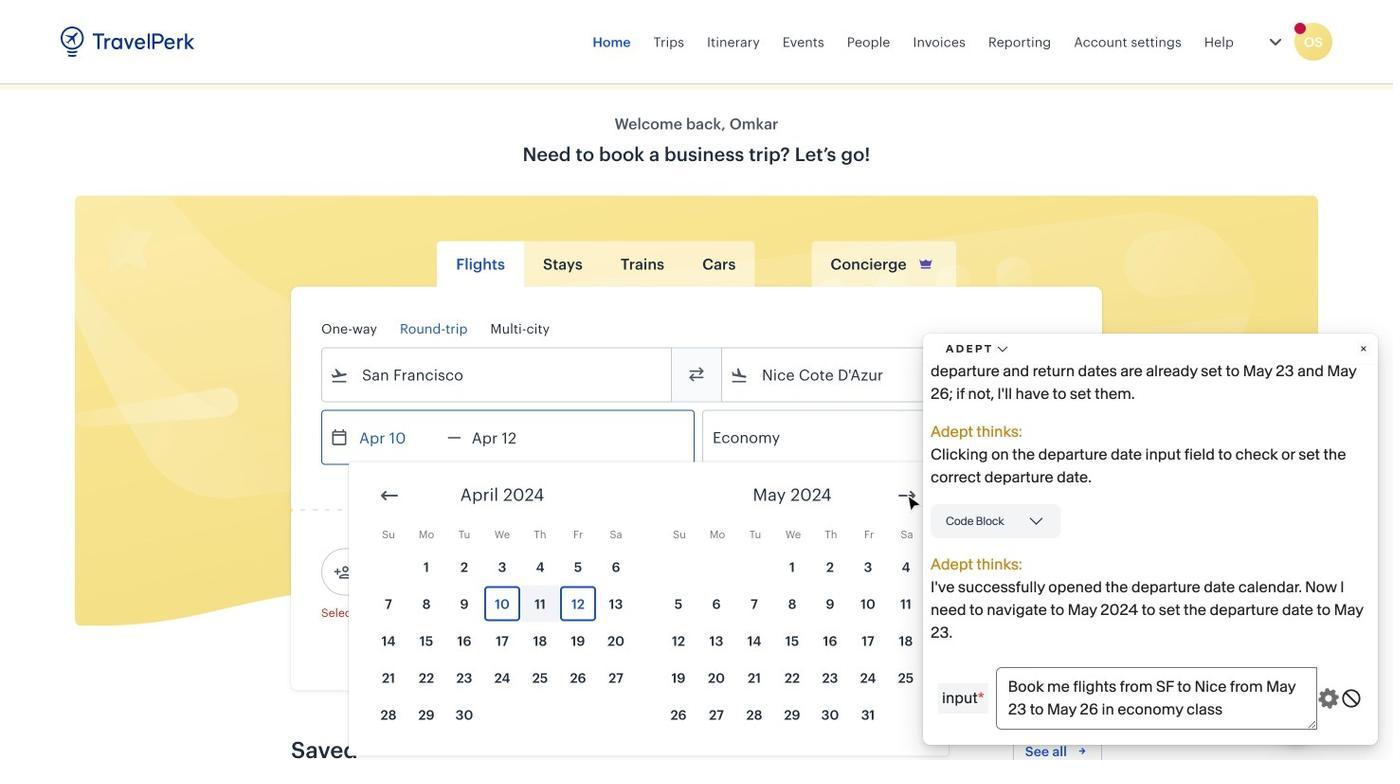 Task type: describe. For each thing, give the bounding box(es) containing it.
To search field
[[749, 360, 1047, 390]]

move forward to switch to the next month. image
[[896, 484, 919, 507]]

Depart text field
[[349, 411, 447, 464]]

Add first traveler search field
[[353, 557, 550, 587]]



Task type: vqa. For each thing, say whether or not it's contained in the screenshot.
Add first traveler search box
yes



Task type: locate. For each thing, give the bounding box(es) containing it.
move backward to switch to the previous month. image
[[378, 484, 401, 507]]

Return text field
[[462, 411, 560, 464]]

calendar application
[[349, 462, 1394, 760]]

From search field
[[349, 360, 647, 390]]



